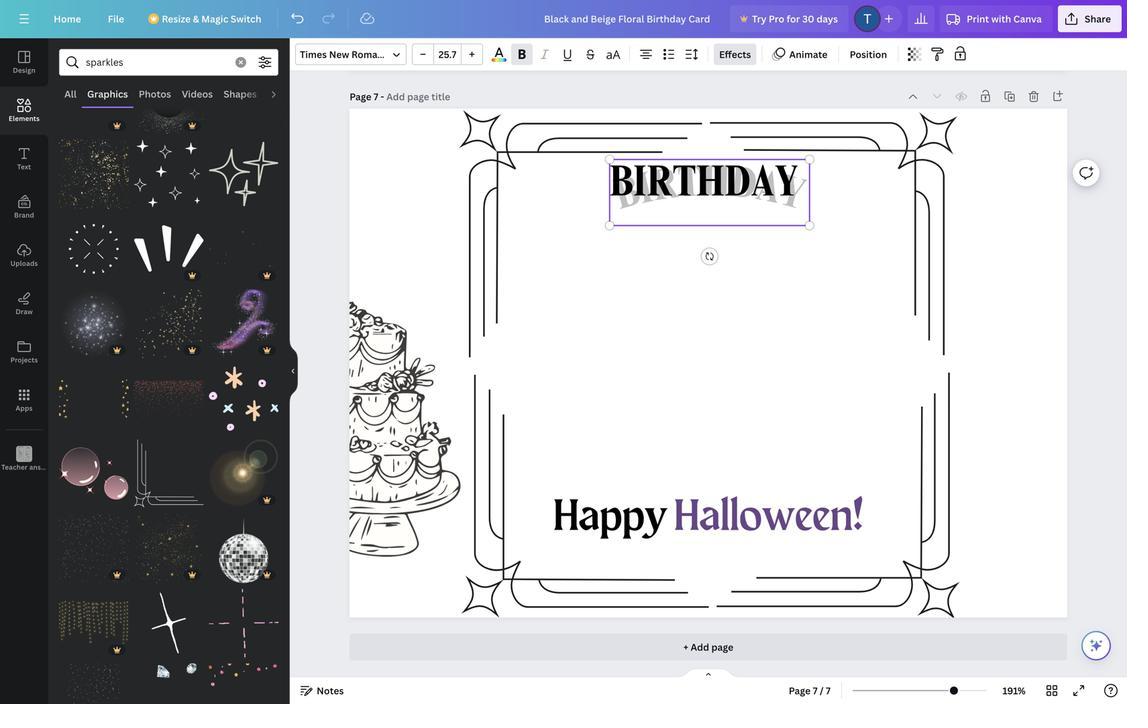 Task type: vqa. For each thing, say whether or not it's contained in the screenshot.
the Notes
yes



Task type: locate. For each thing, give the bounding box(es) containing it.
print with canva button
[[940, 5, 1053, 32]]

photos
[[139, 88, 171, 100]]

position button
[[844, 44, 893, 65]]

graphics
[[87, 88, 128, 100]]

+ add page
[[684, 641, 734, 654]]

group
[[412, 44, 483, 65], [59, 64, 129, 134], [134, 64, 204, 134], [209, 64, 278, 134], [59, 131, 129, 209], [134, 131, 204, 209], [209, 131, 278, 209], [59, 206, 129, 284], [134, 214, 204, 284], [209, 214, 278, 284], [59, 281, 129, 359], [134, 281, 204, 359], [209, 281, 278, 359], [59, 356, 129, 434], [134, 356, 204, 434], [209, 356, 278, 434], [209, 431, 278, 509], [59, 439, 129, 509], [134, 439, 204, 509], [59, 506, 129, 583], [134, 506, 204, 583], [209, 506, 278, 583], [59, 581, 129, 658], [134, 581, 204, 658], [209, 581, 278, 658], [59, 656, 129, 705], [134, 656, 204, 705], [209, 656, 278, 705]]

halloween!
[[674, 496, 863, 541]]

times new roman condensed button
[[295, 44, 438, 65]]

home
[[54, 12, 81, 25]]

notes button
[[295, 680, 349, 702]]

7 left -
[[374, 90, 378, 103]]

page
[[350, 90, 371, 103], [789, 685, 811, 697]]

animate button
[[768, 44, 833, 65]]

share button
[[1058, 5, 1122, 32]]

silver stars and confetti background 0908 image
[[134, 64, 204, 134]]

– – number field
[[438, 48, 457, 61]]

/
[[820, 685, 824, 697]]

with
[[991, 12, 1011, 25]]

luminous abstract sparkling image
[[209, 439, 278, 509]]

projects
[[10, 356, 38, 365]]

Page title text field
[[386, 90, 452, 103]]

-
[[381, 90, 384, 103]]

main menu bar
[[0, 0, 1127, 38]]

2 horizontal spatial 7
[[826, 685, 831, 697]]

position
[[850, 48, 887, 61]]

print with canva
[[967, 12, 1042, 25]]

Search elements search field
[[86, 50, 227, 75]]

switch
[[231, 12, 261, 25]]

page for page 7 -
[[350, 90, 371, 103]]

uploads button
[[0, 231, 48, 280]]

magic
[[201, 12, 228, 25]]

shapes
[[224, 88, 257, 100]]

page left /
[[789, 685, 811, 697]]

1 vertical spatial page
[[789, 685, 811, 697]]

all
[[64, 88, 77, 100]]

home link
[[43, 5, 92, 32]]

apps
[[16, 404, 33, 413]]

brand
[[14, 211, 34, 220]]

7
[[374, 90, 378, 103], [813, 685, 818, 697], [826, 685, 831, 697]]

7 right /
[[826, 685, 831, 697]]

times
[[300, 48, 327, 61]]

0 horizontal spatial page
[[350, 90, 371, 103]]

0 vertical spatial page
[[350, 90, 371, 103]]

try
[[752, 12, 767, 25]]

happy halloween!
[[554, 496, 863, 541]]

1 horizontal spatial page
[[789, 685, 811, 697]]

cute handdrawn school glitter image
[[209, 364, 278, 434]]

7 left /
[[813, 685, 818, 697]]

design
[[13, 66, 35, 75]]

uploads
[[10, 259, 38, 268]]

1 horizontal spatial 7
[[813, 685, 818, 697]]

page 7 / 7 button
[[784, 680, 836, 702]]

canva
[[1014, 12, 1042, 25]]

new
[[329, 48, 349, 61]]

page inside button
[[789, 685, 811, 697]]

sparkle decorative aesthetic image
[[209, 139, 278, 209]]

roman
[[351, 48, 383, 61]]

sequin sparkles image
[[134, 364, 204, 434]]

0 horizontal spatial 7
[[374, 90, 378, 103]]

birthday
[[610, 164, 799, 208]]

art deco minimal christmas sparkle corner border image
[[134, 439, 204, 509]]

7 for -
[[374, 90, 378, 103]]

design button
[[0, 38, 48, 87]]

resize & magic switch
[[162, 12, 261, 25]]

side panel tab list
[[0, 38, 70, 484]]

egypt white gold sprinkles sparse rectangle image
[[59, 664, 129, 705]]

all button
[[59, 81, 82, 107]]

page left -
[[350, 90, 371, 103]]

effects button
[[714, 44, 757, 65]]

happy
[[554, 496, 668, 541]]

condensed
[[386, 48, 438, 61]]



Task type: describe. For each thing, give the bounding box(es) containing it.
page
[[712, 641, 734, 654]]

teacher answer keys
[[1, 463, 70, 472]]

+
[[684, 641, 688, 654]]

keys
[[55, 463, 70, 472]]

color range image
[[492, 59, 506, 62]]

&
[[193, 12, 199, 25]]

answer
[[29, 463, 53, 472]]

+ add page button
[[350, 634, 1067, 661]]

elements
[[9, 114, 40, 123]]

draw
[[16, 307, 33, 316]]

text button
[[0, 135, 48, 183]]

try pro for 30 days
[[752, 12, 838, 25]]

30
[[802, 12, 814, 25]]

shiny disco ball image
[[209, 514, 278, 583]]

lined retro anime bubbles and sparkles image
[[59, 439, 129, 509]]

apps button
[[0, 376, 48, 425]]

print
[[967, 12, 989, 25]]

BIRTHDAY text field
[[610, 164, 799, 208]]

share
[[1085, 12, 1111, 25]]

notes
[[317, 685, 344, 697]]

resize & magic switch button
[[140, 5, 272, 32]]

teacher
[[1, 463, 28, 472]]

file
[[108, 12, 124, 25]]

times new roman condensed
[[300, 48, 438, 61]]

draw button
[[0, 280, 48, 328]]

for
[[787, 12, 800, 25]]

Design title text field
[[533, 5, 725, 32]]

days
[[817, 12, 838, 25]]

191% button
[[992, 680, 1036, 702]]

audio button
[[262, 81, 300, 107]]

try pro for 30 days button
[[730, 5, 849, 32]]

pro
[[769, 12, 785, 25]]

page for page 7 / 7
[[789, 685, 811, 697]]

191%
[[1003, 685, 1026, 697]]

7 for /
[[813, 685, 818, 697]]

page 7 / 7
[[789, 685, 831, 697]]

add
[[691, 641, 709, 654]]

sparkling hanging lights image
[[59, 589, 129, 658]]

audio
[[268, 88, 294, 100]]

shiny sparkles image
[[59, 289, 129, 359]]

golden sparkles illustration image
[[134, 514, 204, 583]]

text
[[17, 162, 31, 171]]

elements button
[[0, 87, 48, 135]]

canva assistant image
[[1088, 638, 1104, 654]]

gold glitter dust image
[[134, 289, 204, 359]]

graphics button
[[82, 81, 133, 107]]

page 7 -
[[350, 90, 386, 103]]

fairy magic sparkle image
[[209, 289, 278, 359]]

effects
[[719, 48, 751, 61]]

;
[[23, 464, 25, 472]]

egypt gold sprinkles simple square image
[[59, 139, 129, 209]]

animate
[[789, 48, 828, 61]]

photos button
[[133, 81, 176, 107]]

brand button
[[0, 183, 48, 231]]

videos
[[182, 88, 213, 100]]

projects button
[[0, 328, 48, 376]]

resize
[[162, 12, 191, 25]]

hide image
[[289, 339, 298, 404]]

shapes button
[[218, 81, 262, 107]]

videos button
[[176, 81, 218, 107]]

white sparkling stars image
[[59, 514, 129, 583]]

show pages image
[[676, 668, 741, 679]]

file button
[[97, 5, 135, 32]]



